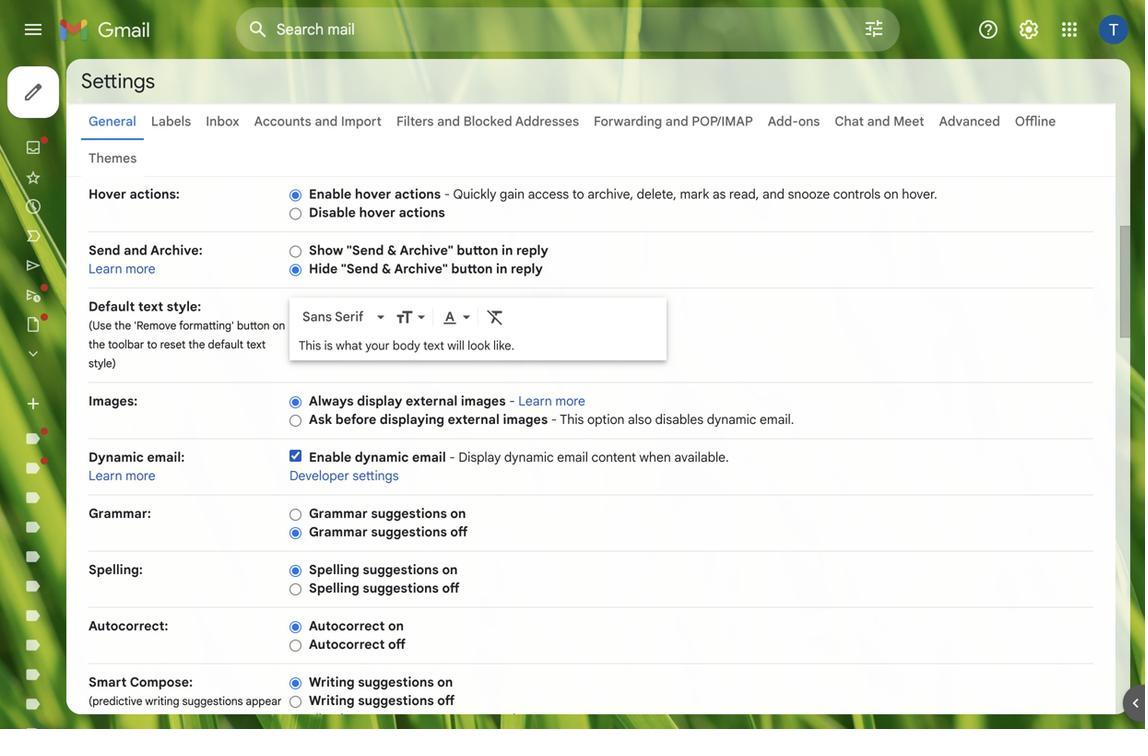 Task type: vqa. For each thing, say whether or not it's contained in the screenshot.
the bottommost "Send
yes



Task type: locate. For each thing, give the bounding box(es) containing it.
Grammar suggestions off radio
[[290, 526, 302, 540]]

external up the displaying
[[406, 393, 458, 409]]

-
[[444, 186, 450, 202], [509, 393, 515, 409], [551, 412, 557, 428], [449, 450, 455, 466]]

hide "send & archive" button in reply
[[309, 261, 543, 277]]

forwarding and pop/imap
[[594, 113, 753, 130]]

hover actions:
[[89, 186, 180, 202]]

images
[[461, 393, 506, 409], [503, 412, 548, 428]]

& down show "send & archive" button in reply
[[382, 261, 391, 277]]

1 vertical spatial actions
[[399, 205, 445, 221]]

actions for enable
[[395, 186, 441, 202]]

display
[[357, 393, 402, 409]]

grammar right grammar suggestions off radio
[[309, 524, 368, 540]]

0 horizontal spatial as
[[89, 714, 100, 728]]

chat
[[835, 113, 864, 130]]

show
[[309, 243, 343, 259]]

suggestions up grammar suggestions off
[[371, 506, 447, 522]]

reply down access
[[516, 243, 549, 259]]

this left option
[[560, 412, 584, 428]]

Spelling suggestions off radio
[[290, 583, 302, 596]]

the down (use
[[89, 338, 105, 352]]

dynamic email: learn more
[[89, 450, 185, 484]]

0 vertical spatial learn
[[89, 261, 122, 277]]

to inside the "default text style: (use the 'remove formatting' button on the toolbar to reset the default text style)"
[[147, 338, 157, 352]]

writing up the feedback
[[309, 693, 355, 709]]

sans serif
[[302, 309, 364, 325]]

email down the displaying
[[412, 450, 446, 466]]

mark
[[680, 186, 709, 202]]

enable up disable
[[309, 186, 352, 202]]

accounts and import
[[254, 113, 382, 130]]

grammar:
[[89, 506, 151, 522]]

2 horizontal spatial text
[[423, 338, 444, 353]]

0 vertical spatial "send
[[347, 243, 384, 259]]

more inside the dynamic email: learn more
[[126, 468, 156, 484]]

learn down dynamic
[[89, 468, 122, 484]]

more
[[126, 261, 156, 277], [555, 393, 585, 409], [126, 468, 156, 484]]

meet
[[894, 113, 925, 130]]

spelling right spelling suggestions off radio
[[309, 580, 359, 597]]

button for show "send & archive" button in reply
[[457, 243, 498, 259]]

1 vertical spatial learn more link
[[518, 393, 585, 409]]

enable
[[309, 186, 352, 202], [309, 450, 352, 466]]

writing for writing suggestions off
[[309, 693, 355, 709]]

reply for hide "send & archive" button in reply
[[511, 261, 543, 277]]

grammar for grammar suggestions off
[[309, 524, 368, 540]]

to
[[572, 186, 584, 202], [147, 338, 157, 352]]

grammar
[[309, 506, 368, 522], [309, 524, 368, 540]]

archive" for hide
[[394, 261, 448, 277]]

ons
[[798, 113, 820, 130]]

controls
[[833, 186, 881, 202]]

button up the default
[[237, 319, 270, 333]]

0 vertical spatial images
[[461, 393, 506, 409]]

text right the default
[[246, 338, 266, 352]]

on down display
[[450, 506, 466, 522]]

0 horizontal spatial this
[[299, 338, 321, 353]]

hover up disable hover actions
[[355, 186, 391, 202]]

navigation
[[0, 59, 221, 729]]

text up the 'remove at left
[[138, 299, 163, 315]]

0 vertical spatial &
[[387, 243, 397, 259]]

email left the content
[[557, 450, 588, 466]]

1 vertical spatial in
[[496, 261, 508, 277]]

0 vertical spatial reply
[[516, 243, 549, 259]]

"send right show
[[347, 243, 384, 259]]

enable up developer
[[309, 450, 352, 466]]

1 vertical spatial &
[[382, 261, 391, 277]]

enable hover actions - quickly gain access to archive, delete, mark as read, and snooze controls on hover.
[[309, 186, 937, 202]]

1 grammar from the top
[[309, 506, 368, 522]]

hover right disable
[[359, 205, 395, 221]]

2 vertical spatial learn
[[89, 468, 122, 484]]

look
[[468, 338, 490, 353]]

& up hide "send & archive" button in reply
[[387, 243, 397, 259]]

learn more link down dynamic
[[89, 468, 156, 484]]

the up toolbar
[[114, 319, 131, 333]]

suggestions for writing suggestions on
[[358, 675, 434, 691]]

0 horizontal spatial smart
[[89, 675, 127, 691]]

dynamic left email.
[[707, 412, 757, 428]]

"send right 'hide'
[[341, 261, 378, 277]]

this is what your body text will look like.
[[299, 338, 515, 353]]

this left is
[[299, 338, 321, 353]]

autocorrect up "autocorrect off"
[[309, 618, 385, 634]]

learn more link for email:
[[89, 468, 156, 484]]

Spelling suggestions on radio
[[290, 564, 302, 578]]

off down spelling suggestions on
[[442, 580, 460, 597]]

reply for show "send & archive" button in reply
[[516, 243, 549, 259]]

archive:
[[150, 243, 203, 259]]

more inside send and archive: learn more
[[126, 261, 156, 277]]

autocorrect down autocorrect on
[[309, 637, 385, 653]]

1 horizontal spatial text
[[246, 338, 266, 352]]

snooze
[[788, 186, 830, 202]]

display
[[459, 450, 501, 466]]

1 autocorrect from the top
[[309, 618, 385, 634]]

learn more link for and
[[89, 261, 156, 277]]

1 vertical spatial to
[[147, 338, 157, 352]]

2 vertical spatial learn more link
[[89, 468, 156, 484]]

remove formatting ‪(⌘\)‬ image
[[486, 308, 504, 326]]

suggestions up email)
[[182, 695, 243, 709]]

spelling right spelling suggestions on radio
[[309, 562, 359, 578]]

None search field
[[236, 7, 900, 52]]

hover
[[89, 186, 126, 202]]

0 vertical spatial archive"
[[400, 243, 454, 259]]

reply up formatting options toolbar
[[511, 261, 543, 277]]

images down look at the left
[[461, 393, 506, 409]]

2 writing from the top
[[309, 693, 355, 709]]

None checkbox
[[290, 450, 302, 462]]

1 vertical spatial as
[[89, 714, 100, 728]]

2 vertical spatial more
[[126, 468, 156, 484]]

send and archive: learn more
[[89, 243, 203, 277]]

on left sans
[[273, 319, 285, 333]]

an
[[173, 714, 185, 728]]

1 horizontal spatial to
[[572, 186, 584, 202]]

in up remove formatting ‪(⌘\)‬ "icon"
[[496, 261, 508, 277]]

and for meet
[[867, 113, 890, 130]]

1 horizontal spatial smart
[[368, 711, 403, 728]]

in down the gain
[[502, 243, 513, 259]]

suggestions for writing suggestions off
[[358, 693, 434, 709]]

1 vertical spatial button
[[451, 261, 493, 277]]

and left the import
[[315, 113, 338, 130]]

off
[[450, 524, 468, 540], [442, 580, 460, 597], [388, 637, 406, 653], [437, 693, 455, 709]]

enable for enable dynamic email
[[309, 450, 352, 466]]

1 horizontal spatial email
[[557, 450, 588, 466]]

0 vertical spatial button
[[457, 243, 498, 259]]

actions
[[395, 186, 441, 202], [399, 205, 445, 221]]

ask
[[309, 412, 332, 428]]

2 spelling from the top
[[309, 580, 359, 597]]

1 horizontal spatial the
[[114, 319, 131, 333]]

1 horizontal spatial this
[[560, 412, 584, 428]]

this
[[299, 338, 321, 353], [560, 412, 584, 428]]

more up ask before displaying external images - this option also disables dynamic email.
[[555, 393, 585, 409]]

to right access
[[572, 186, 584, 202]]

general link
[[89, 113, 136, 130]]

1 spelling from the top
[[309, 562, 359, 578]]

autocorrect
[[309, 618, 385, 634], [309, 637, 385, 653]]

suggestions down writing suggestions on
[[358, 693, 434, 709]]

1 vertical spatial more
[[555, 393, 585, 409]]

0 vertical spatial enable
[[309, 186, 352, 202]]

1 horizontal spatial as
[[713, 186, 726, 202]]

images:
[[89, 393, 138, 409]]

writing right writing suggestions on option at the left of page
[[309, 675, 355, 691]]

on inside the "default text style: (use the 'remove formatting' button on the toolbar to reset the default text style)"
[[273, 319, 285, 333]]

default text style: (use the 'remove formatting' button on the toolbar to reset the default text style)
[[89, 299, 285, 371]]

and inside send and archive: learn more
[[124, 243, 148, 259]]

add-ons link
[[768, 113, 820, 130]]

will
[[447, 338, 465, 353]]

1 writing from the top
[[309, 675, 355, 691]]

suggestions up the "writing suggestions off"
[[358, 675, 434, 691]]

in for hide "send & archive" button in reply
[[496, 261, 508, 277]]

archive,
[[588, 186, 634, 202]]

ask before displaying external images - this option also disables dynamic email.
[[309, 412, 794, 428]]

2 autocorrect from the top
[[309, 637, 385, 653]]

developer settings link
[[290, 468, 399, 484]]

suggestions up spelling suggestions off
[[363, 562, 439, 578]]

learn more link
[[89, 261, 156, 277], [518, 393, 585, 409], [89, 468, 156, 484]]

dynamic down ask before displaying external images - this option also disables dynamic email.
[[504, 450, 554, 466]]

inbox link
[[206, 113, 239, 130]]

suggestions down grammar suggestions on on the bottom of page
[[371, 524, 447, 540]]

content
[[592, 450, 636, 466]]

1 vertical spatial spelling
[[309, 580, 359, 597]]

0 vertical spatial autocorrect
[[309, 618, 385, 634]]

images up enable dynamic email - display dynamic email content when available. developer settings
[[503, 412, 548, 428]]

learn more link down send
[[89, 261, 156, 277]]

button for hide "send & archive" button in reply
[[451, 261, 493, 277]]

reply
[[516, 243, 549, 259], [511, 261, 543, 277]]

text left "will"
[[423, 338, 444, 353]]

0 vertical spatial actions
[[395, 186, 441, 202]]

off for writing suggestions on
[[437, 693, 455, 709]]

import
[[341, 113, 382, 130]]

archive" up hide "send & archive" button in reply
[[400, 243, 454, 259]]

themes link
[[89, 150, 137, 166]]

1 vertical spatial enable
[[309, 450, 352, 466]]

pop/imap
[[692, 113, 753, 130]]

you
[[103, 714, 121, 728]]

(predictive
[[89, 695, 142, 709]]

on
[[884, 186, 899, 202], [273, 319, 285, 333], [450, 506, 466, 522], [442, 562, 458, 578], [388, 618, 404, 634], [437, 675, 453, 691], [350, 711, 365, 728]]

0 vertical spatial external
[[406, 393, 458, 409]]

smart up (predictive
[[89, 675, 127, 691]]

email
[[412, 450, 446, 466], [557, 450, 588, 466]]

writing
[[309, 675, 355, 691], [309, 693, 355, 709]]

feedback on smart compose suggestions link
[[290, 711, 537, 728]]

off up 'compose'
[[437, 693, 455, 709]]

1 vertical spatial "send
[[341, 261, 378, 277]]

button up hide "send & archive" button in reply
[[457, 243, 498, 259]]

learn
[[89, 261, 122, 277], [518, 393, 552, 409], [89, 468, 122, 484]]

your
[[365, 338, 390, 353]]

formatting options toolbar
[[295, 300, 661, 334]]

actions up disable hover actions
[[395, 186, 441, 202]]

Autocorrect off radio
[[290, 639, 302, 653]]

- left display
[[449, 450, 455, 466]]

0 vertical spatial to
[[572, 186, 584, 202]]

in
[[502, 243, 513, 259], [496, 261, 508, 277]]

to down the 'remove at left
[[147, 338, 157, 352]]

1 vertical spatial grammar
[[309, 524, 368, 540]]

1 enable from the top
[[309, 186, 352, 202]]

delete,
[[637, 186, 677, 202]]

learn down send
[[89, 261, 122, 277]]

2 vertical spatial button
[[237, 319, 270, 333]]

search mail image
[[242, 13, 275, 46]]

formatting'
[[179, 319, 234, 333]]

0 vertical spatial in
[[502, 243, 513, 259]]

1 vertical spatial archive"
[[394, 261, 448, 277]]

1 vertical spatial writing
[[309, 693, 355, 709]]

writing suggestions on
[[309, 675, 453, 691]]

suggestions for grammar suggestions off
[[371, 524, 447, 540]]

grammar down developer settings link
[[309, 506, 368, 522]]

and left pop/imap
[[666, 113, 689, 130]]

1 email from the left
[[412, 450, 446, 466]]

suggestions down spelling suggestions on
[[363, 580, 439, 597]]

2 grammar from the top
[[309, 524, 368, 540]]

0 vertical spatial more
[[126, 261, 156, 277]]

as left you
[[89, 714, 100, 728]]

dynamic up settings
[[355, 450, 409, 466]]

0 vertical spatial learn more link
[[89, 261, 156, 277]]

learn up ask before displaying external images - this option also disables dynamic email.
[[518, 393, 552, 409]]

and right chat
[[867, 113, 890, 130]]

appear
[[246, 695, 282, 709]]

1 vertical spatial this
[[560, 412, 584, 428]]

0 vertical spatial writing
[[309, 675, 355, 691]]

serif
[[335, 309, 364, 325]]

spelling suggestions on
[[309, 562, 458, 578]]

and right filters
[[437, 113, 460, 130]]

compose
[[406, 711, 462, 728]]

0 vertical spatial spelling
[[309, 562, 359, 578]]

autocorrect for autocorrect off
[[309, 637, 385, 653]]

0 vertical spatial hover
[[355, 186, 391, 202]]

quickly
[[453, 186, 496, 202]]

as right mark
[[713, 186, 726, 202]]

and right send
[[124, 243, 148, 259]]

"send for hide
[[341, 261, 378, 277]]

0 horizontal spatial email
[[412, 450, 446, 466]]

archive" down show "send & archive" button in reply
[[394, 261, 448, 277]]

off down grammar suggestions on on the bottom of page
[[450, 524, 468, 540]]

external down always display external images - learn more
[[448, 412, 500, 428]]

smart
[[89, 675, 127, 691], [368, 711, 403, 728]]

smart down the "writing suggestions off"
[[368, 711, 403, 728]]

support image
[[977, 18, 1000, 41]]

more down dynamic
[[126, 468, 156, 484]]

1 vertical spatial reply
[[511, 261, 543, 277]]

Writing suggestions on radio
[[290, 677, 302, 691]]

and for archive:
[[124, 243, 148, 259]]

0 vertical spatial grammar
[[309, 506, 368, 522]]

more down archive:
[[126, 261, 156, 277]]

Enable hover actions radio
[[290, 188, 302, 202]]

0 vertical spatial smart
[[89, 675, 127, 691]]

2 enable from the top
[[309, 450, 352, 466]]

actions up show "send & archive" button in reply
[[399, 205, 445, 221]]

labels
[[151, 113, 191, 130]]

1 vertical spatial hover
[[359, 205, 395, 221]]

as inside smart compose: (predictive writing suggestions appear as you compose an email)
[[89, 714, 100, 728]]

spelling for spelling suggestions off
[[309, 580, 359, 597]]

suggestions inside smart compose: (predictive writing suggestions appear as you compose an email)
[[182, 695, 243, 709]]

- inside enable dynamic email - display dynamic email content when available. developer settings
[[449, 450, 455, 466]]

enable inside enable dynamic email - display dynamic email content when available. developer settings
[[309, 450, 352, 466]]

as
[[713, 186, 726, 202], [89, 714, 100, 728]]

and for import
[[315, 113, 338, 130]]

1 vertical spatial autocorrect
[[309, 637, 385, 653]]

on up 'compose'
[[437, 675, 453, 691]]

the down formatting'
[[189, 338, 205, 352]]

button down show "send & archive" button in reply
[[451, 261, 493, 277]]

actions for disable
[[399, 205, 445, 221]]

filters and blocked addresses
[[396, 113, 579, 130]]

learn more link up ask before displaying external images - this option also disables dynamic email.
[[518, 393, 585, 409]]

style)
[[89, 357, 116, 371]]

0 horizontal spatial to
[[147, 338, 157, 352]]



Task type: describe. For each thing, give the bounding box(es) containing it.
spelling suggestions off
[[309, 580, 460, 597]]

settings
[[81, 68, 155, 94]]

on left hover. on the top right of the page
[[884, 186, 899, 202]]

accounts and import link
[[254, 113, 382, 130]]

main menu image
[[22, 18, 44, 41]]

button inside the "default text style: (use the 'remove formatting' button on the toolbar to reset the default text style)"
[[237, 319, 270, 333]]

- left "quickly"
[[444, 186, 450, 202]]

dynamic
[[89, 450, 144, 466]]

gmail image
[[59, 11, 160, 48]]

grammar suggestions off
[[309, 524, 468, 540]]

option
[[587, 412, 625, 428]]

themes
[[89, 150, 137, 166]]

spelling for spelling suggestions on
[[309, 562, 359, 578]]

email)
[[188, 714, 219, 728]]

read,
[[729, 186, 759, 202]]

enable for enable hover actions
[[309, 186, 352, 202]]

& for show
[[387, 243, 397, 259]]

Ask before displaying external images radio
[[290, 414, 302, 428]]

is
[[324, 338, 333, 353]]

filters
[[396, 113, 434, 130]]

settings image
[[1018, 18, 1040, 41]]

Search mail text field
[[277, 20, 811, 39]]

blocked
[[463, 113, 512, 130]]

compose:
[[130, 675, 193, 691]]

Grammar suggestions on radio
[[290, 508, 302, 522]]

inbox
[[206, 113, 239, 130]]

send
[[89, 243, 120, 259]]

"send for show
[[347, 243, 384, 259]]

add-ons
[[768, 113, 820, 130]]

1 vertical spatial external
[[448, 412, 500, 428]]

compose
[[124, 714, 170, 728]]

2 horizontal spatial the
[[189, 338, 205, 352]]

email.
[[760, 412, 794, 428]]

accounts
[[254, 113, 311, 130]]

0 horizontal spatial the
[[89, 338, 105, 352]]

0 vertical spatial this
[[299, 338, 321, 353]]

email:
[[147, 450, 185, 466]]

0 horizontal spatial text
[[138, 299, 163, 315]]

add-
[[768, 113, 798, 130]]

1 vertical spatial learn
[[518, 393, 552, 409]]

on down the "writing suggestions off"
[[350, 711, 365, 728]]

and for blocked
[[437, 113, 460, 130]]

hover for enable
[[355, 186, 391, 202]]

writing for writing suggestions on
[[309, 675, 355, 691]]

Hide "Send & Archive" button in reply radio
[[290, 263, 302, 277]]

enable dynamic email - display dynamic email content when available. developer settings
[[290, 450, 729, 484]]

developer
[[290, 468, 349, 484]]

default
[[208, 338, 244, 352]]

advanced search options image
[[856, 10, 893, 47]]

available.
[[674, 450, 729, 466]]

in for show "send & archive" button in reply
[[502, 243, 513, 259]]

- up ask before displaying external images - this option also disables dynamic email.
[[509, 393, 515, 409]]

like.
[[493, 338, 515, 353]]

on down spelling suggestions off
[[388, 618, 404, 634]]

0 vertical spatial as
[[713, 186, 726, 202]]

hide
[[309, 261, 338, 277]]

forwarding and pop/imap link
[[594, 113, 753, 130]]

suggestions for spelling suggestions on
[[363, 562, 439, 578]]

suggestions for grammar suggestions on
[[371, 506, 447, 522]]

hover for disable
[[359, 205, 395, 221]]

suggestions right 'compose'
[[466, 711, 537, 728]]

writing suggestions off
[[309, 693, 455, 709]]

feedback on smart compose suggestions
[[290, 711, 537, 728]]

learn inside the dynamic email: learn more
[[89, 468, 122, 484]]

smart compose: (predictive writing suggestions appear as you compose an email)
[[89, 675, 282, 728]]

smart inside smart compose: (predictive writing suggestions appear as you compose an email)
[[89, 675, 127, 691]]

archive" for show
[[400, 243, 454, 259]]

- left option
[[551, 412, 557, 428]]

access
[[528, 186, 569, 202]]

body
[[393, 338, 420, 353]]

& for hide
[[382, 261, 391, 277]]

sans serif option
[[299, 308, 373, 326]]

2 horizontal spatial dynamic
[[707, 412, 757, 428]]

on up spelling suggestions off
[[442, 562, 458, 578]]

displaying
[[380, 412, 444, 428]]

1 horizontal spatial dynamic
[[504, 450, 554, 466]]

always
[[309, 393, 354, 409]]

gain
[[500, 186, 525, 202]]

sans
[[302, 309, 332, 325]]

autocorrect:
[[89, 618, 168, 634]]

disable hover actions
[[309, 205, 445, 221]]

1 vertical spatial images
[[503, 412, 548, 428]]

2 email from the left
[[557, 450, 588, 466]]

settings
[[353, 468, 399, 484]]

Show "Send & Archive" button in reply radio
[[290, 245, 302, 258]]

reset
[[160, 338, 186, 352]]

feedback
[[290, 711, 347, 728]]

'remove
[[134, 319, 177, 333]]

addresses
[[515, 113, 579, 130]]

Disable hover actions radio
[[290, 207, 302, 221]]

and right read,
[[763, 186, 785, 202]]

when
[[640, 450, 671, 466]]

before
[[335, 412, 376, 428]]

grammar suggestions on
[[309, 506, 466, 522]]

offline link
[[1015, 113, 1056, 130]]

chat and meet link
[[835, 113, 925, 130]]

advanced
[[939, 113, 1000, 130]]

suggestions for spelling suggestions off
[[363, 580, 439, 597]]

disables
[[655, 412, 704, 428]]

advanced link
[[939, 113, 1000, 130]]

writing
[[145, 695, 179, 709]]

0 horizontal spatial dynamic
[[355, 450, 409, 466]]

1 vertical spatial smart
[[368, 711, 403, 728]]

hover.
[[902, 186, 937, 202]]

off up writing suggestions on
[[388, 637, 406, 653]]

learn inside send and archive: learn more
[[89, 261, 122, 277]]

off for spelling suggestions on
[[442, 580, 460, 597]]

offline
[[1015, 113, 1056, 130]]

Writing suggestions off radio
[[290, 695, 302, 709]]

Autocorrect on radio
[[290, 620, 302, 634]]

Always display external images radio
[[290, 395, 302, 409]]

and for pop/imap
[[666, 113, 689, 130]]

default
[[89, 299, 135, 315]]

chat and meet
[[835, 113, 925, 130]]

actions:
[[130, 186, 180, 202]]

grammar for grammar suggestions on
[[309, 506, 368, 522]]

general
[[89, 113, 136, 130]]

autocorrect on
[[309, 618, 404, 634]]

autocorrect for autocorrect on
[[309, 618, 385, 634]]

autocorrect off
[[309, 637, 406, 653]]

show "send & archive" button in reply
[[309, 243, 549, 259]]

filters and blocked addresses link
[[396, 113, 579, 130]]

always display external images - learn more
[[309, 393, 585, 409]]

off for grammar suggestions on
[[450, 524, 468, 540]]

forwarding
[[594, 113, 662, 130]]



